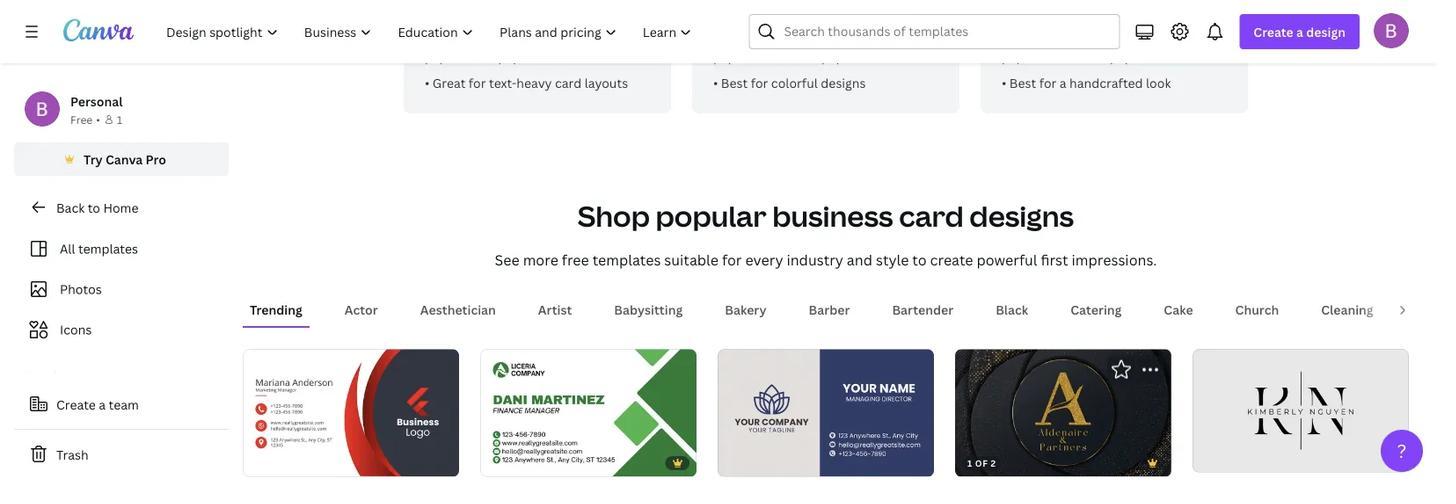 Task type: describe. For each thing, give the bounding box(es) containing it.
available
[[433, 29, 487, 45]]

choice
[[1010, 29, 1051, 45]]

babysitting
[[614, 301, 683, 318]]

more
[[523, 251, 559, 270]]

team
[[109, 396, 139, 413]]

for for colorful
[[751, 74, 769, 91]]

see
[[495, 251, 520, 270]]

standard for of
[[1069, 29, 1123, 45]]

every
[[746, 251, 784, 270]]

Search search field
[[784, 15, 1109, 48]]

• for • choice of standard or premium paper stock and 3 paper thicknesses
[[1002, 29, 1007, 45]]

thicknesses inside • available in standard or premium paper and 3 paper thicknesses
[[536, 48, 606, 65]]

your
[[25, 369, 48, 384]]

trending
[[250, 301, 302, 318]]

actor
[[345, 301, 378, 318]]

create
[[931, 251, 974, 270]]

0 horizontal spatial card
[[555, 74, 582, 91]]

shop
[[578, 197, 650, 235]]

and for • prints on standard or premium paper stock and 3 paper thicknesses
[[786, 48, 809, 65]]

catering button
[[1064, 293, 1129, 326]]

first
[[1041, 251, 1069, 270]]

? button
[[1381, 430, 1424, 472]]

great
[[433, 74, 466, 91]]

back
[[56, 199, 85, 216]]

designs for shop popular business card designs
[[970, 197, 1075, 235]]

green and white modern business card image
[[480, 350, 697, 477]]

1 for 2nd 1 of 2 link
[[730, 457, 735, 469]]

industry
[[787, 251, 844, 270]]

2 for green and white modern business card image
[[516, 457, 522, 469]]

• available in standard or premium paper and 3 paper thicknesses
[[425, 29, 629, 65]]

trending button
[[243, 293, 310, 326]]

for left every
[[722, 251, 742, 270]]

trash
[[56, 447, 89, 463]]

and for • choice of standard or premium paper stock and 3 paper thicknesses
[[1075, 48, 1097, 65]]

babysitting button
[[607, 293, 690, 326]]

create a team
[[56, 396, 139, 413]]

cleaning button
[[1315, 293, 1381, 326]]

• great for text-heavy card layouts
[[425, 74, 628, 91]]

popular
[[656, 197, 767, 235]]

cake
[[1164, 301, 1194, 318]]

4 paper from the left
[[822, 48, 857, 65]]

3 for • prints on standard or premium paper stock and 3 paper thicknesses
[[812, 48, 819, 65]]

all templates
[[60, 241, 138, 257]]

1 horizontal spatial to
[[913, 251, 927, 270]]

bakery
[[725, 301, 767, 318]]

or for in
[[560, 29, 573, 45]]

back to home
[[56, 199, 139, 216]]

cake button
[[1157, 293, 1201, 326]]

try
[[84, 151, 103, 168]]

impressions.
[[1072, 251, 1157, 270]]

on
[[759, 29, 775, 45]]

2 paper from the left
[[499, 48, 533, 65]]

personal
[[70, 93, 123, 110]]

style
[[876, 251, 909, 270]]

free •
[[70, 112, 100, 127]]

content
[[51, 369, 93, 384]]

3 paper from the left
[[714, 48, 748, 65]]

premium for • available in standard or premium paper and 3 paper thicknesses
[[576, 29, 629, 45]]

?
[[1398, 439, 1407, 464]]

premium for • prints on standard or premium paper stock and 3 paper thicknesses
[[850, 29, 903, 45]]

bartender
[[893, 301, 954, 318]]

1 of 2 for green and white modern business card image
[[493, 457, 522, 469]]

blue grey minimalist modern business card image
[[718, 350, 934, 477]]

• for • available in standard or premium paper and 3 paper thicknesses
[[425, 29, 430, 45]]

stock for on
[[751, 48, 783, 65]]

1 of 2 for the blue grey minimalist modern business card image
[[730, 457, 759, 469]]

shop popular business card designs
[[578, 197, 1075, 235]]

create a team button
[[14, 387, 229, 422]]

5 paper from the left
[[1002, 48, 1037, 65]]

a for design
[[1297, 23, 1304, 40]]

free
[[70, 112, 93, 127]]

black & gold elegant business card image
[[956, 350, 1172, 477]]

actor button
[[338, 293, 385, 326]]

icons
[[60, 322, 92, 338]]

home
[[103, 199, 139, 216]]

and for see more free templates suitable for every industry and style to create powerful first impressions.
[[847, 251, 873, 270]]

black
[[996, 301, 1029, 318]]

suitable
[[665, 251, 719, 270]]

of for 2nd 1 of 2 link
[[738, 457, 751, 469]]

see more free templates suitable for every industry and style to create powerful first impressions.
[[495, 251, 1157, 270]]

trash link
[[14, 437, 229, 472]]

create for create a design
[[1254, 23, 1294, 40]]

1 vertical spatial card
[[899, 197, 964, 235]]

church button
[[1229, 293, 1287, 326]]

and inside • available in standard or premium paper and 3 paper thicknesses
[[463, 48, 485, 65]]

0 vertical spatial to
[[88, 199, 100, 216]]

• for • great for text-heavy card layouts
[[425, 74, 430, 91]]

for for text-
[[469, 74, 486, 91]]

1 vertical spatial a
[[1060, 74, 1067, 91]]

aesthetician
[[420, 301, 496, 318]]

business
[[773, 197, 894, 235]]

6 paper from the left
[[1110, 48, 1145, 65]]

black button
[[989, 293, 1036, 326]]

1 horizontal spatial templates
[[593, 251, 661, 270]]

canva
[[106, 151, 143, 168]]



Task type: vqa. For each thing, say whether or not it's contained in the screenshot.
#Ffffff IMAGE
no



Task type: locate. For each thing, give the bounding box(es) containing it.
templates right all
[[78, 241, 138, 257]]

handcrafted
[[1070, 74, 1143, 91]]

premium inside • prints on standard or premium paper stock and 3 paper thicknesses
[[850, 29, 903, 45]]

• left the 'colorful'
[[714, 74, 718, 91]]

1 of 2
[[493, 457, 522, 469], [730, 457, 759, 469], [968, 458, 997, 470]]

2 vertical spatial a
[[99, 396, 106, 413]]

or up handcrafted at the right top of the page
[[1126, 29, 1139, 45]]

• best for colorful designs
[[714, 74, 866, 91]]

and down available
[[463, 48, 485, 65]]

1 horizontal spatial premium
[[850, 29, 903, 45]]

try canva pro
[[84, 151, 166, 168]]

0 horizontal spatial a
[[99, 396, 106, 413]]

paper down prints
[[714, 48, 748, 65]]

designs down • prints on standard or premium paper stock and 3 paper thicknesses at the top of page
[[821, 74, 866, 91]]

for left text-
[[469, 74, 486, 91]]

bob builder image
[[1374, 13, 1410, 48]]

• left great at the top left
[[425, 74, 430, 91]]

0 horizontal spatial 1 of 2 link
[[480, 349, 697, 477]]

2 best from the left
[[1010, 74, 1037, 91]]

free
[[562, 251, 589, 270]]

text-
[[489, 74, 517, 91]]

a inside button
[[99, 396, 106, 413]]

premium for • choice of standard or premium paper stock and 3 paper thicknesses
[[1142, 29, 1195, 45]]

0 horizontal spatial 2
[[516, 457, 522, 469]]

templates down shop at the left top
[[593, 251, 661, 270]]

thicknesses inside • choice of standard or premium paper stock and 3 paper thicknesses
[[1148, 48, 1218, 65]]

standard inside • prints on standard or premium paper stock and 3 paper thicknesses
[[778, 29, 831, 45]]

0 horizontal spatial or
[[560, 29, 573, 45]]

• left choice
[[1002, 29, 1007, 45]]

1 vertical spatial create
[[56, 396, 96, 413]]

2 horizontal spatial a
[[1297, 23, 1304, 40]]

stock down choice
[[1040, 48, 1072, 65]]

3 inside • available in standard or premium paper and 3 paper thicknesses
[[488, 48, 495, 65]]

3 inside • choice of standard or premium paper stock and 3 paper thicknesses
[[1100, 48, 1107, 65]]

designs
[[821, 74, 866, 91], [970, 197, 1075, 235]]

and up the 'colorful'
[[786, 48, 809, 65]]

of
[[1054, 29, 1066, 45], [500, 457, 513, 469], [738, 457, 751, 469], [976, 458, 989, 470]]

1 horizontal spatial thicknesses
[[860, 48, 929, 65]]

1 for 3rd 1 of 2 link
[[968, 458, 973, 470]]

premium inside • choice of standard or premium paper stock and 3 paper thicknesses
[[1142, 29, 1195, 45]]

of for 3rd 1 of 2 link
[[976, 458, 989, 470]]

premium
[[576, 29, 629, 45], [850, 29, 903, 45], [1142, 29, 1195, 45]]

3 premium from the left
[[1142, 29, 1195, 45]]

0 horizontal spatial create
[[56, 396, 96, 413]]

3 1 of 2 link from the left
[[956, 349, 1172, 478]]

3 inside • prints on standard or premium paper stock and 3 paper thicknesses
[[812, 48, 819, 65]]

aesthetician button
[[413, 293, 503, 326]]

1 horizontal spatial 2
[[754, 457, 759, 469]]

paper up handcrafted at the right top of the page
[[1110, 48, 1145, 65]]

1 horizontal spatial 3
[[812, 48, 819, 65]]

3 or from the left
[[1126, 29, 1139, 45]]

card right heavy at the top left
[[555, 74, 582, 91]]

create inside button
[[56, 396, 96, 413]]

bakery button
[[718, 293, 774, 326]]

3 3 from the left
[[1100, 48, 1107, 65]]

photos link
[[25, 273, 218, 306]]

0 horizontal spatial thicknesses
[[536, 48, 606, 65]]

create left design
[[1254, 23, 1294, 40]]

layouts
[[585, 74, 628, 91]]

1 stock from the left
[[751, 48, 783, 65]]

0 horizontal spatial standard
[[504, 29, 557, 45]]

0 horizontal spatial premium
[[576, 29, 629, 45]]

or for of
[[1126, 29, 1139, 45]]

1 premium from the left
[[576, 29, 629, 45]]

all
[[60, 241, 75, 257]]

premium inside • available in standard or premium paper and 3 paper thicknesses
[[576, 29, 629, 45]]

2 horizontal spatial or
[[1126, 29, 1139, 45]]

a inside dropdown button
[[1297, 23, 1304, 40]]

to right style
[[913, 251, 927, 270]]

or inside • choice of standard or premium paper stock and 3 paper thicknesses
[[1126, 29, 1139, 45]]

artist
[[538, 301, 572, 318]]

your content
[[25, 369, 93, 384]]

card up create
[[899, 197, 964, 235]]

create inside dropdown button
[[1254, 23, 1294, 40]]

2 horizontal spatial 1 of 2 link
[[956, 349, 1172, 478]]

• down search search box
[[1002, 74, 1007, 91]]

standard inside • choice of standard or premium paper stock and 3 paper thicknesses
[[1069, 29, 1123, 45]]

• inside • available in standard or premium paper and 3 paper thicknesses
[[425, 29, 430, 45]]

barber
[[809, 301, 850, 318]]

standard inside • available in standard or premium paper and 3 paper thicknesses
[[504, 29, 557, 45]]

for down choice
[[1040, 74, 1057, 91]]

standard for in
[[504, 29, 557, 45]]

best for • best for a handcrafted look
[[1010, 74, 1037, 91]]

2
[[516, 457, 522, 469], [754, 457, 759, 469], [991, 458, 997, 470]]

• left available
[[425, 29, 430, 45]]

standard
[[504, 29, 557, 45], [778, 29, 831, 45], [1069, 29, 1123, 45]]

0 horizontal spatial 3
[[488, 48, 495, 65]]

0 horizontal spatial templates
[[78, 241, 138, 257]]

of for 1st 1 of 2 link
[[500, 457, 513, 469]]

stock inside • choice of standard or premium paper stock and 3 paper thicknesses
[[1040, 48, 1072, 65]]

a for team
[[99, 396, 106, 413]]

to right back
[[88, 199, 100, 216]]

back to home link
[[14, 190, 229, 225]]

1 horizontal spatial or
[[834, 29, 847, 45]]

grey black modern elegant name initials monogram business card image
[[1193, 349, 1410, 473]]

a left handcrafted at the right top of the page
[[1060, 74, 1067, 91]]

1 3 from the left
[[488, 48, 495, 65]]

3 up the 'colorful'
[[812, 48, 819, 65]]

0 horizontal spatial designs
[[821, 74, 866, 91]]

1 for 1st 1 of 2 link
[[493, 457, 498, 469]]

thicknesses for • prints on standard or premium paper stock and 3 paper thicknesses
[[860, 48, 929, 65]]

1 horizontal spatial card
[[899, 197, 964, 235]]

1 horizontal spatial standard
[[778, 29, 831, 45]]

1 horizontal spatial 1 of 2
[[730, 457, 759, 469]]

catering
[[1071, 301, 1122, 318]]

try canva pro button
[[14, 143, 229, 176]]

3 standard from the left
[[1069, 29, 1123, 45]]

1 vertical spatial designs
[[970, 197, 1075, 235]]

1 horizontal spatial designs
[[970, 197, 1075, 235]]

0 vertical spatial card
[[555, 74, 582, 91]]

best for • best for colorful designs
[[721, 74, 748, 91]]

best down prints
[[721, 74, 748, 91]]

for for a
[[1040, 74, 1057, 91]]

standard right in
[[504, 29, 557, 45]]

2 horizontal spatial 2
[[991, 458, 997, 470]]

3 thicknesses from the left
[[1148, 48, 1218, 65]]

2 horizontal spatial standard
[[1069, 29, 1123, 45]]

1 horizontal spatial 1 of 2 link
[[718, 349, 934, 477]]

a left team at left
[[99, 396, 106, 413]]

heavy
[[517, 74, 552, 91]]

and
[[463, 48, 485, 65], [786, 48, 809, 65], [1075, 48, 1097, 65], [847, 251, 873, 270]]

stock for of
[[1040, 48, 1072, 65]]

• prints on standard or premium paper stock and 3 paper thicknesses
[[714, 29, 929, 65]]

3 for • choice of standard or premium paper stock and 3 paper thicknesses
[[1100, 48, 1107, 65]]

for left the 'colorful'
[[751, 74, 769, 91]]

templates
[[78, 241, 138, 257], [593, 251, 661, 270]]

stock down on
[[751, 48, 783, 65]]

• for • prints on standard or premium paper stock and 3 paper thicknesses
[[714, 29, 718, 45]]

designs up powerful
[[970, 197, 1075, 235]]

church
[[1236, 301, 1280, 318]]

1 horizontal spatial a
[[1060, 74, 1067, 91]]

• right free
[[96, 112, 100, 127]]

of inside • choice of standard or premium paper stock and 3 paper thicknesses
[[1054, 29, 1066, 45]]

create
[[1254, 23, 1294, 40], [56, 396, 96, 413]]

thicknesses for • choice of standard or premium paper stock and 3 paper thicknesses
[[1148, 48, 1218, 65]]

0 horizontal spatial best
[[721, 74, 748, 91]]

2 or from the left
[[834, 29, 847, 45]]

stock
[[751, 48, 783, 65], [1040, 48, 1072, 65]]

or up • best for colorful designs
[[834, 29, 847, 45]]

paper
[[425, 48, 460, 65], [499, 48, 533, 65], [714, 48, 748, 65], [822, 48, 857, 65], [1002, 48, 1037, 65], [1110, 48, 1145, 65]]

designs for • best for colorful designs
[[821, 74, 866, 91]]

create down content
[[56, 396, 96, 413]]

0 horizontal spatial stock
[[751, 48, 783, 65]]

1 horizontal spatial stock
[[1040, 48, 1072, 65]]

2 horizontal spatial thicknesses
[[1148, 48, 1218, 65]]

photos
[[60, 281, 102, 298]]

• for • best for a handcrafted look
[[1002, 74, 1007, 91]]

2 standard from the left
[[778, 29, 831, 45]]

best down choice
[[1010, 74, 1037, 91]]

3 up handcrafted at the right top of the page
[[1100, 48, 1107, 65]]

barber button
[[802, 293, 857, 326]]

0 vertical spatial designs
[[821, 74, 866, 91]]

pro
[[146, 151, 166, 168]]

thicknesses
[[536, 48, 606, 65], [860, 48, 929, 65], [1148, 48, 1218, 65]]

2 1 of 2 link from the left
[[718, 349, 934, 477]]

• best for a handcrafted look
[[1002, 74, 1172, 91]]

2 3 from the left
[[812, 48, 819, 65]]

2 stock from the left
[[1040, 48, 1072, 65]]

2 premium from the left
[[850, 29, 903, 45]]

2 thicknesses from the left
[[860, 48, 929, 65]]

and inside • choice of standard or premium paper stock and 3 paper thicknesses
[[1075, 48, 1097, 65]]

paper down choice
[[1002, 48, 1037, 65]]

3 down in
[[488, 48, 495, 65]]

standard up • best for a handcrafted look
[[1069, 29, 1123, 45]]

1 horizontal spatial create
[[1254, 23, 1294, 40]]

paper down in
[[499, 48, 533, 65]]

• choice of standard or premium paper stock and 3 paper thicknesses
[[1002, 29, 1218, 65]]

prints
[[721, 29, 756, 45]]

stock inside • prints on standard or premium paper stock and 3 paper thicknesses
[[751, 48, 783, 65]]

and inside • prints on standard or premium paper stock and 3 paper thicknesses
[[786, 48, 809, 65]]

cleaning
[[1322, 301, 1374, 318]]

or inside • prints on standard or premium paper stock and 3 paper thicknesses
[[834, 29, 847, 45]]

create for create a team
[[56, 396, 96, 413]]

paper down available
[[425, 48, 460, 65]]

and left style
[[847, 251, 873, 270]]

icons link
[[25, 313, 218, 347]]

None search field
[[749, 14, 1120, 49]]

top level navigation element
[[155, 14, 707, 49]]

a
[[1297, 23, 1304, 40], [1060, 74, 1067, 91], [99, 396, 106, 413]]

0 vertical spatial create
[[1254, 23, 1294, 40]]

artist button
[[531, 293, 579, 326]]

all templates link
[[25, 232, 218, 266]]

0 vertical spatial a
[[1297, 23, 1304, 40]]

• inside • prints on standard or premium paper stock and 3 paper thicknesses
[[714, 29, 718, 45]]

1 1 of 2 link from the left
[[480, 349, 697, 477]]

look
[[1146, 74, 1172, 91]]

1 horizontal spatial best
[[1010, 74, 1037, 91]]

•
[[425, 29, 430, 45], [714, 29, 718, 45], [1002, 29, 1007, 45], [425, 74, 430, 91], [714, 74, 718, 91], [1002, 74, 1007, 91], [96, 112, 100, 127]]

and up • best for a handcrafted look
[[1075, 48, 1097, 65]]

bartender button
[[885, 293, 961, 326]]

2 for the blue grey minimalist modern business card image
[[754, 457, 759, 469]]

thicknesses inside • prints on standard or premium paper stock and 3 paper thicknesses
[[860, 48, 929, 65]]

best
[[721, 74, 748, 91], [1010, 74, 1037, 91]]

1 thicknesses from the left
[[536, 48, 606, 65]]

powerful
[[977, 251, 1038, 270]]

design
[[1307, 23, 1346, 40]]

card
[[555, 74, 582, 91], [899, 197, 964, 235]]

standard right on
[[778, 29, 831, 45]]

red black creative modern business card image
[[243, 350, 459, 477]]

paper up • best for colorful designs
[[822, 48, 857, 65]]

2 horizontal spatial premium
[[1142, 29, 1195, 45]]

2 horizontal spatial 1 of 2
[[968, 458, 997, 470]]

• for • best for colorful designs
[[714, 74, 718, 91]]

0 horizontal spatial to
[[88, 199, 100, 216]]

1 best from the left
[[721, 74, 748, 91]]

3
[[488, 48, 495, 65], [812, 48, 819, 65], [1100, 48, 1107, 65]]

1
[[117, 112, 123, 127], [493, 457, 498, 469], [730, 457, 735, 469], [968, 458, 973, 470]]

create a design
[[1254, 23, 1346, 40]]

standard for on
[[778, 29, 831, 45]]

a left design
[[1297, 23, 1304, 40]]

colorful
[[772, 74, 818, 91]]

2 horizontal spatial 3
[[1100, 48, 1107, 65]]

or
[[560, 29, 573, 45], [834, 29, 847, 45], [1126, 29, 1139, 45]]

• inside • choice of standard or premium paper stock and 3 paper thicknesses
[[1002, 29, 1007, 45]]

1 standard from the left
[[504, 29, 557, 45]]

0 horizontal spatial 1 of 2
[[493, 457, 522, 469]]

or inside • available in standard or premium paper and 3 paper thicknesses
[[560, 29, 573, 45]]

in
[[490, 29, 501, 45]]

create a design button
[[1240, 14, 1360, 49]]

or up • great for text-heavy card layouts
[[560, 29, 573, 45]]

1 or from the left
[[560, 29, 573, 45]]

• left prints
[[714, 29, 718, 45]]

1 paper from the left
[[425, 48, 460, 65]]

or for on
[[834, 29, 847, 45]]

1 vertical spatial to
[[913, 251, 927, 270]]

to
[[88, 199, 100, 216], [913, 251, 927, 270]]



